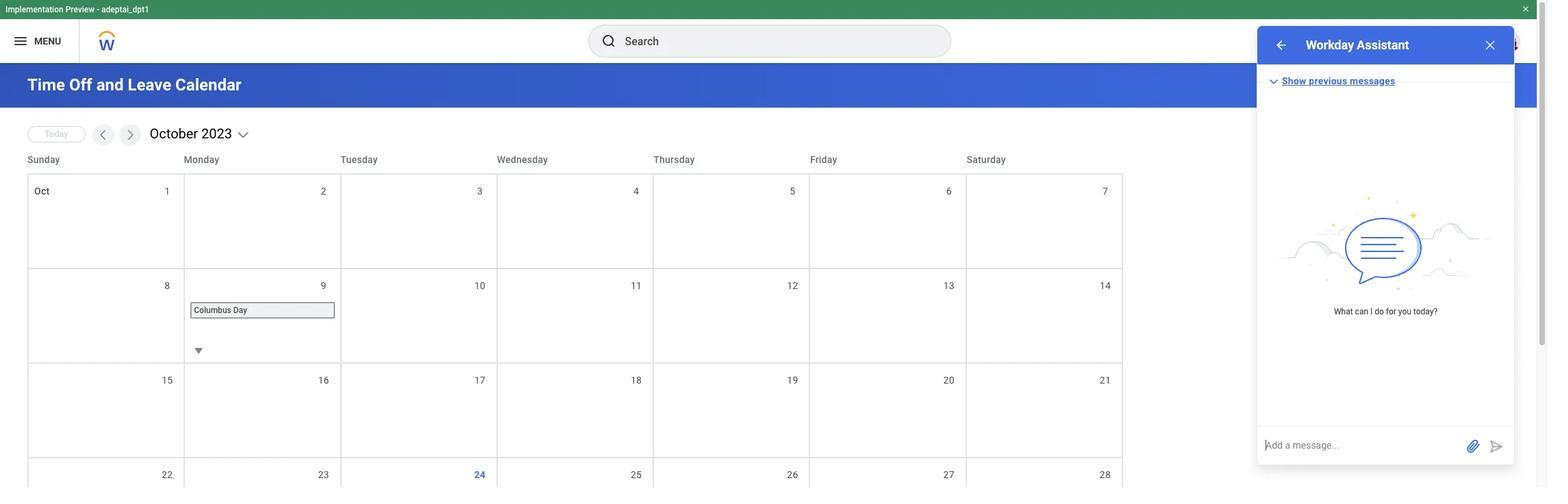 Task type: describe. For each thing, give the bounding box(es) containing it.
Add a message... text field
[[1258, 426, 1463, 465]]

table inside time off and leave calendar main content
[[27, 146, 1124, 487]]

can
[[1356, 307, 1369, 317]]

inbox large image
[[1465, 34, 1479, 48]]

menu banner
[[0, 0, 1537, 63]]

you
[[1399, 307, 1412, 317]]

calendar application
[[27, 146, 1510, 487]]

justify image
[[12, 33, 29, 49]]

what can i do for you today?
[[1335, 307, 1438, 317]]

wednesday
[[497, 154, 548, 165]]

8
[[165, 280, 170, 291]]

10
[[475, 280, 486, 291]]

25
[[631, 469, 642, 480]]

columbus
[[194, 306, 231, 315]]

23
[[318, 469, 329, 480]]

2023
[[201, 126, 232, 142]]

preview
[[66, 5, 95, 14]]

7
[[1103, 186, 1109, 197]]

wednesday column header
[[497, 153, 654, 166]]

9
[[321, 280, 327, 291]]

october 2023
[[150, 126, 232, 142]]

24
[[475, 469, 486, 480]]

arrow left image
[[1275, 38, 1289, 52]]

show previous messages button
[[1266, 71, 1400, 93]]

workday assistant
[[1307, 38, 1410, 52]]

19
[[787, 375, 799, 386]]

-
[[97, 5, 99, 14]]

and
[[96, 75, 124, 95]]

time off and leave calendar
[[27, 75, 242, 95]]

1
[[165, 186, 170, 197]]

today button
[[27, 126, 85, 142]]

workday assistant region
[[1258, 26, 1515, 465]]

send image
[[1489, 438, 1505, 455]]

previous
[[1310, 75, 1348, 86]]

21
[[1100, 375, 1111, 386]]

28
[[1100, 469, 1111, 480]]

time off and leave calendar main content
[[0, 63, 1537, 487]]

october
[[150, 126, 198, 142]]

monday column header
[[184, 153, 341, 166]]

sunday
[[27, 154, 60, 165]]

show previous messages
[[1283, 75, 1396, 86]]

14
[[1100, 280, 1111, 291]]

chevron right image
[[123, 128, 137, 142]]

22
[[162, 469, 173, 480]]

time
[[27, 75, 65, 95]]

monday
[[184, 154, 219, 165]]

friday column header
[[810, 153, 967, 166]]

26
[[787, 469, 799, 480]]

search image
[[601, 33, 617, 49]]

12
[[787, 280, 799, 291]]

chevron down image
[[236, 128, 250, 142]]

notifications large image
[[1426, 34, 1440, 48]]

15
[[162, 375, 173, 386]]

20
[[944, 375, 955, 386]]



Task type: vqa. For each thing, say whether or not it's contained in the screenshot.
book open "icon"
no



Task type: locate. For each thing, give the bounding box(es) containing it.
11
[[631, 280, 642, 291]]

tuesday
[[341, 154, 378, 165]]

friday
[[810, 154, 838, 165]]

chevron down small image
[[1266, 73, 1283, 90]]

table
[[27, 146, 1124, 487]]

row group
[[27, 173, 1124, 487]]

menu button
[[0, 19, 79, 63]]

2 row from the top
[[27, 173, 1124, 268]]

day
[[233, 306, 247, 315]]

thursday column header
[[654, 153, 810, 166]]

show
[[1283, 75, 1307, 86]]

row group containing oct
[[27, 173, 1124, 487]]

sunday column header
[[27, 153, 184, 166]]

upload clip image
[[1466, 437, 1482, 454]]

3
[[477, 186, 483, 197]]

workday
[[1307, 38, 1354, 52]]

3 row from the top
[[27, 268, 1124, 362]]

leave
[[128, 75, 171, 95]]

adeptai_dpt1
[[101, 5, 149, 14]]

6
[[947, 186, 952, 197]]

row containing sunday
[[27, 146, 1124, 173]]

thursday
[[654, 154, 695, 165]]

13
[[944, 280, 955, 291]]

for
[[1387, 307, 1397, 317]]

5 row from the top
[[27, 457, 1124, 487]]

today
[[45, 129, 68, 139]]

chevron left image
[[96, 128, 110, 142]]

off
[[69, 75, 92, 95]]

27
[[944, 469, 955, 480]]

saturday column header
[[967, 153, 1124, 166]]

menu
[[34, 35, 61, 46]]

saturday
[[967, 154, 1006, 165]]

row containing oct
[[27, 173, 1124, 268]]

implementation
[[5, 5, 64, 14]]

row containing 22
[[27, 457, 1124, 487]]

implementation preview -   adeptai_dpt1
[[5, 5, 149, 14]]

4
[[634, 186, 639, 197]]

Search Workday  search field
[[625, 26, 923, 56]]

17
[[475, 375, 486, 386]]

calendar
[[175, 75, 242, 95]]

table containing sunday
[[27, 146, 1124, 487]]

row containing 15
[[27, 362, 1124, 457]]

oct
[[34, 186, 50, 197]]

row
[[27, 146, 1124, 173], [27, 173, 1124, 268], [27, 268, 1124, 362], [27, 362, 1124, 457], [27, 457, 1124, 487]]

1 row from the top
[[27, 146, 1124, 173]]

caret down image
[[191, 343, 207, 359]]

row group inside the calendar application
[[27, 173, 1124, 487]]

tuesday column header
[[341, 153, 497, 166]]

today?
[[1414, 307, 1438, 317]]

2
[[321, 186, 327, 197]]

4 row from the top
[[27, 362, 1124, 457]]

5
[[790, 186, 796, 197]]

assistant
[[1358, 38, 1410, 52]]

close environment banner image
[[1522, 5, 1531, 13]]

columbus day
[[194, 306, 247, 315]]

x image
[[1484, 38, 1498, 52]]

do
[[1375, 307, 1385, 317]]

i
[[1371, 307, 1373, 317]]

messages
[[1350, 75, 1396, 86]]

sunday, october 1, 2023 cell
[[29, 175, 185, 268]]

application
[[1258, 426, 1515, 465]]

what
[[1335, 307, 1354, 317]]

row containing 8
[[27, 268, 1124, 362]]

16
[[318, 375, 329, 386]]

profile logan mcneil image
[[1499, 30, 1521, 55]]

18
[[631, 375, 642, 386]]



